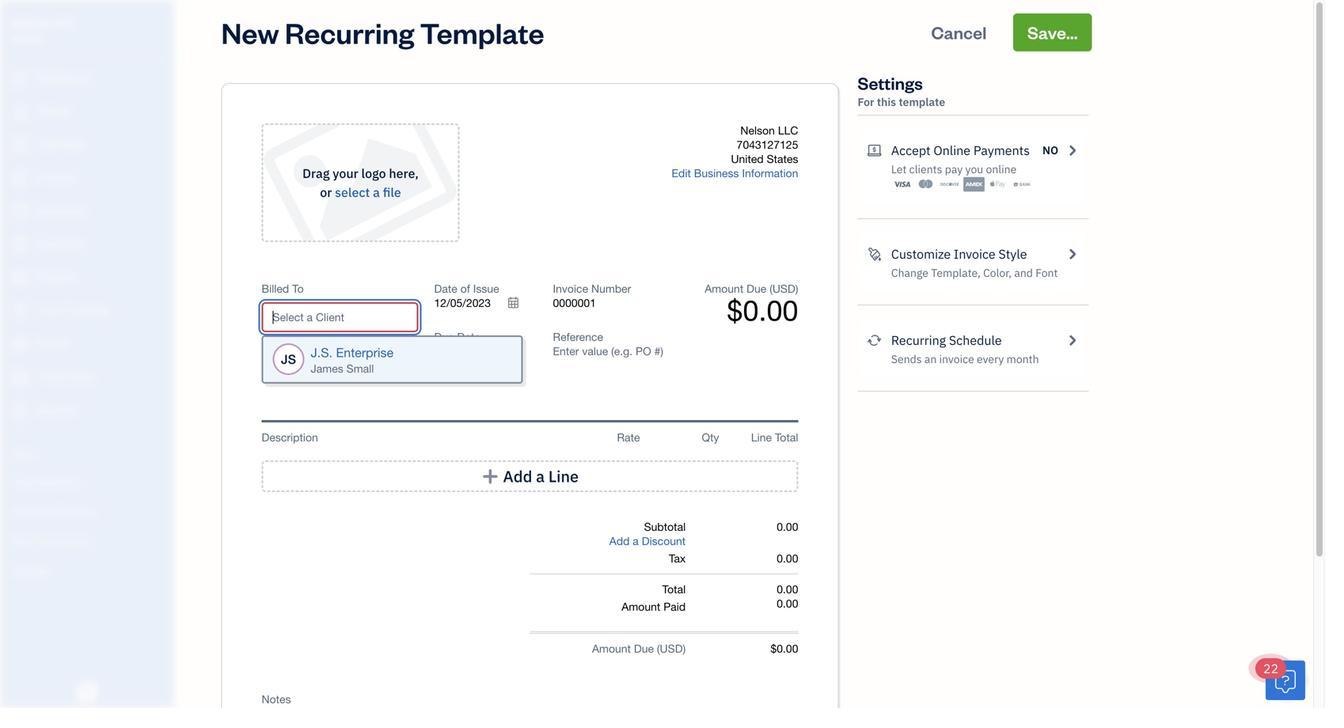 Task type: locate. For each thing, give the bounding box(es) containing it.
0 horizontal spatial )
[[683, 642, 686, 656]]

0 vertical spatial and
[[1014, 266, 1033, 280]]

llc for nelson llc 7043127125 united states edit business information
[[778, 124, 798, 137]]

and inside main element
[[38, 505, 55, 518]]

plus image left add a line
[[481, 469, 499, 485]]

0 horizontal spatial invoice
[[553, 282, 588, 295]]

llc inside nelson llc 7043127125 united states edit business information
[[778, 124, 798, 137]]

0 vertical spatial )
[[796, 282, 798, 295]]

of
[[461, 282, 470, 295]]

0 horizontal spatial llc
[[51, 15, 73, 30]]

( inside amount due ( usd ) $0.00
[[770, 282, 773, 295]]

client image
[[10, 104, 29, 120]]

settings down the bank
[[12, 563, 48, 576]]

every
[[977, 352, 1004, 367]]

nelson up 7043127125
[[741, 124, 775, 137]]

0 horizontal spatial (
[[657, 642, 660, 656]]

bank image
[[1011, 177, 1033, 192]]

nelson for nelson llc 7043127125 united states edit business information
[[741, 124, 775, 137]]

owner
[[13, 31, 44, 44]]

1 vertical spatial usd
[[660, 642, 683, 656]]

expense image
[[10, 237, 29, 253]]

( for amount due ( usd )
[[657, 642, 660, 656]]

0 horizontal spatial or
[[310, 338, 320, 352]]

2 vertical spatial due
[[634, 642, 654, 656]]

0 vertical spatial settings
[[858, 72, 923, 94]]

1 horizontal spatial due
[[634, 642, 654, 656]]

) inside amount due ( usd ) $0.00
[[796, 282, 798, 295]]

or
[[320, 184, 332, 201], [310, 338, 320, 352]]

usd inside amount due ( usd ) $0.00
[[773, 282, 796, 295]]

chevronright image
[[1065, 245, 1079, 264], [1065, 331, 1079, 350]]

1 vertical spatial add
[[609, 535, 630, 548]]

llc
[[51, 15, 73, 30], [778, 124, 798, 137]]

1 vertical spatial chevronright image
[[1065, 331, 1079, 350]]

freshbooks image
[[74, 683, 100, 702]]

amount for amount due ( usd )
[[592, 642, 631, 656]]

create a client button
[[262, 358, 351, 372]]

0 horizontal spatial usd
[[660, 642, 683, 656]]

llc inside nelson llc owner
[[51, 15, 73, 30]]

cancel
[[931, 21, 987, 44]]

1 horizontal spatial settings
[[858, 72, 923, 94]]

and
[[1014, 266, 1033, 280], [38, 505, 55, 518]]

connections
[[37, 534, 93, 547]]

0 horizontal spatial recurring
[[285, 13, 414, 51]]

total right qty
[[775, 431, 798, 444]]

apple pay image
[[987, 177, 1009, 192]]

edit
[[672, 167, 691, 180]]

settings inside main element
[[12, 563, 48, 576]]

0 vertical spatial total
[[775, 431, 798, 444]]

llc for nelson llc owner
[[51, 15, 73, 30]]

0 vertical spatial nelson
[[13, 15, 49, 30]]

clients
[[909, 162, 942, 177]]

and right 'items'
[[38, 505, 55, 518]]

invoice image
[[10, 170, 29, 186]]

add inside subtotal add a discount tax
[[609, 535, 630, 548]]

total
[[775, 431, 798, 444], [662, 583, 686, 596]]

project image
[[10, 270, 29, 286]]

Client text field
[[263, 304, 417, 331]]

1 vertical spatial total
[[662, 583, 686, 596]]

accept
[[891, 142, 931, 159]]

22
[[1264, 661, 1279, 677]]

refresh image
[[867, 331, 882, 350]]

0.00
[[777, 521, 798, 534], [777, 552, 798, 565], [777, 583, 798, 596], [777, 597, 798, 610]]

) for amount due ( usd )
[[683, 642, 686, 656]]

settings for settings for this template
[[858, 72, 923, 94]]

Notes text field
[[262, 707, 798, 709]]

plus image down exclamationcircle image
[[262, 358, 274, 372]]

invoice inside invoice number 0000001
[[553, 282, 588, 295]]

22 button
[[1256, 659, 1305, 701]]

0 vertical spatial or
[[320, 184, 332, 201]]

usd
[[773, 282, 796, 295], [660, 642, 683, 656]]

new recurring template
[[221, 13, 544, 51]]

file
[[383, 184, 401, 201]]

0 vertical spatial chevronright image
[[1065, 245, 1079, 264]]

enterprise
[[336, 346, 394, 360]]

) for amount due ( usd ) $0.00
[[796, 282, 798, 295]]

1 horizontal spatial line
[[751, 431, 772, 444]]

online
[[986, 162, 1017, 177]]

0 vertical spatial add
[[503, 466, 532, 487]]

0 vertical spatial usd
[[773, 282, 796, 295]]

2 horizontal spatial due
[[747, 282, 767, 295]]

1 vertical spatial nelson
[[741, 124, 775, 137]]

1 horizontal spatial usd
[[773, 282, 796, 295]]

select
[[335, 184, 370, 201]]

0 horizontal spatial line
[[549, 466, 579, 487]]

1 vertical spatial settings
[[12, 563, 48, 576]]

invoice up 0000001 at the left top
[[553, 282, 588, 295]]

1 vertical spatial )
[[683, 642, 686, 656]]

no
[[1043, 143, 1059, 158]]

settings inside 'settings for this template'
[[858, 72, 923, 94]]

client
[[322, 358, 351, 371]]

style
[[999, 246, 1027, 262]]

1 horizontal spatial or
[[320, 184, 332, 201]]

bank connections
[[12, 534, 93, 547]]

0 horizontal spatial and
[[38, 505, 55, 518]]

team
[[12, 475, 37, 488]]

your
[[333, 165, 358, 182]]

2 chevronright image from the top
[[1065, 331, 1079, 350]]

description
[[262, 431, 318, 444]]

1 vertical spatial (
[[657, 642, 660, 656]]

customize
[[891, 246, 951, 262]]

1 horizontal spatial and
[[1014, 266, 1033, 280]]

invoice
[[939, 352, 974, 367]]

1 horizontal spatial recurring
[[891, 332, 946, 349]]

total inside total amount paid
[[662, 583, 686, 596]]

plus image inside add a line button
[[481, 469, 499, 485]]

0 vertical spatial amount
[[705, 282, 744, 295]]

settings
[[858, 72, 923, 94], [12, 563, 48, 576]]

1 horizontal spatial plus image
[[481, 469, 499, 485]]

1 horizontal spatial nelson
[[741, 124, 775, 137]]

1 vertical spatial and
[[38, 505, 55, 518]]

$0.00
[[727, 294, 798, 327], [771, 642, 798, 656]]

1 vertical spatial llc
[[778, 124, 798, 137]]

and down 'style'
[[1014, 266, 1033, 280]]

1 horizontal spatial )
[[796, 282, 798, 295]]

1 horizontal spatial (
[[770, 282, 773, 295]]

nelson
[[13, 15, 49, 30], [741, 124, 775, 137]]

1 horizontal spatial llc
[[778, 124, 798, 137]]

1 horizontal spatial add
[[609, 535, 630, 548]]

(
[[770, 282, 773, 295], [657, 642, 660, 656]]

template
[[899, 95, 945, 109]]

0 vertical spatial (
[[770, 282, 773, 295]]

nelson inside nelson llc 7043127125 united states edit business information
[[741, 124, 775, 137]]

0 vertical spatial plus image
[[262, 358, 274, 372]]

issue
[[473, 282, 499, 295]]

schedule
[[949, 332, 1002, 349]]

7043127125
[[737, 138, 798, 151]]

line
[[751, 431, 772, 444], [549, 466, 579, 487]]

1 vertical spatial due
[[434, 331, 454, 344]]

james
[[311, 362, 343, 375]]

1 chevronright image from the top
[[1065, 245, 1079, 264]]

1 horizontal spatial invoice
[[954, 246, 996, 262]]

0 vertical spatial due
[[747, 282, 767, 295]]

items and services link
[[4, 498, 169, 526]]

1 vertical spatial invoice
[[553, 282, 588, 295]]

add
[[503, 466, 532, 487], [609, 535, 630, 548]]

date left the of
[[434, 282, 457, 295]]

2 vertical spatial amount
[[592, 642, 631, 656]]

plus image
[[262, 358, 274, 372], [481, 469, 499, 485]]

settings up this
[[858, 72, 923, 94]]

invoice
[[954, 246, 996, 262], [553, 282, 588, 295]]

0 horizontal spatial settings
[[12, 563, 48, 576]]

0 horizontal spatial add
[[503, 466, 532, 487]]

american express image
[[963, 177, 985, 192]]

items
[[12, 505, 36, 518]]

estimate image
[[10, 137, 29, 153]]

Reference Number text field
[[553, 345, 665, 358]]

1 vertical spatial amount
[[622, 600, 661, 614]]

this
[[877, 95, 896, 109]]

nelson for nelson llc owner
[[13, 15, 49, 30]]

1 vertical spatial line
[[549, 466, 579, 487]]

resource center badge image
[[1266, 661, 1305, 701]]

information
[[742, 167, 798, 180]]

drag your logo here , or select a file
[[303, 165, 419, 201]]

change
[[891, 266, 929, 280]]

amount inside amount due ( usd ) $0.00
[[705, 282, 744, 295]]

nelson up owner at the top of the page
[[13, 15, 49, 30]]

or up the create a client
[[310, 338, 320, 352]]

number
[[591, 282, 631, 295]]

report image
[[10, 403, 29, 419]]

0 horizontal spatial nelson
[[13, 15, 49, 30]]

bank
[[12, 534, 35, 547]]

date down 12/05/2023 at the left top of page
[[457, 331, 480, 344]]

invoice up change template, color, and font
[[954, 246, 996, 262]]

total up paid
[[662, 583, 686, 596]]

color,
[[983, 266, 1012, 280]]

items and services
[[12, 505, 95, 518]]

settings for settings
[[12, 563, 48, 576]]

online
[[934, 142, 971, 159]]

here
[[389, 165, 415, 182]]

save…
[[1028, 21, 1078, 44]]

a
[[373, 184, 380, 201], [357, 338, 363, 352], [313, 358, 319, 371], [536, 466, 545, 487], [633, 535, 639, 548]]

1 vertical spatial plus image
[[481, 469, 499, 485]]

0 horizontal spatial total
[[662, 583, 686, 596]]

nelson inside nelson llc owner
[[13, 15, 49, 30]]

qty
[[702, 431, 719, 444]]

1 vertical spatial recurring
[[891, 332, 946, 349]]

0 vertical spatial llc
[[51, 15, 73, 30]]

or down drag
[[320, 184, 332, 201]]

0 horizontal spatial plus image
[[262, 358, 274, 372]]

money image
[[10, 336, 29, 352]]

due inside amount due ( usd ) $0.00
[[747, 282, 767, 295]]

due
[[747, 282, 767, 295], [434, 331, 454, 344], [634, 642, 654, 656]]

0 vertical spatial recurring
[[285, 13, 414, 51]]

business
[[694, 167, 739, 180]]

a inside button
[[536, 466, 545, 487]]

amount for amount due ( usd ) $0.00
[[705, 282, 744, 295]]

0 vertical spatial date
[[434, 282, 457, 295]]

for
[[858, 95, 874, 109]]

you
[[965, 162, 983, 177]]

usd for amount due ( usd )
[[660, 642, 683, 656]]

0 vertical spatial $0.00
[[727, 294, 798, 327]]

0 horizontal spatial due
[[434, 331, 454, 344]]

due for amount due ( usd ) $0.00
[[747, 282, 767, 295]]

chevronright image for customize invoice style
[[1065, 245, 1079, 264]]

customize invoice style
[[891, 246, 1027, 262]]



Task type: vqa. For each thing, say whether or not it's contained in the screenshot.
Due Date
yes



Task type: describe. For each thing, give the bounding box(es) containing it.
nelson llc owner
[[13, 15, 73, 44]]

1 vertical spatial or
[[310, 338, 320, 352]]

reference
[[553, 331, 603, 344]]

discover image
[[939, 177, 961, 192]]

select
[[276, 338, 307, 352]]

billed
[[262, 282, 289, 295]]

chevronright image
[[1065, 141, 1079, 160]]

united
[[731, 152, 764, 165]]

12/05/2023
[[434, 296, 491, 310]]

pay
[[945, 162, 963, 177]]

1 horizontal spatial total
[[775, 431, 798, 444]]

small
[[346, 362, 374, 375]]

js
[[281, 352, 296, 367]]

1 vertical spatial date
[[457, 331, 480, 344]]

paintbrush image
[[867, 245, 882, 264]]

1 0.00 from the top
[[777, 521, 798, 534]]

exclamationcircle image
[[262, 338, 273, 351]]

amount inside total amount paid
[[622, 600, 661, 614]]

12/05/2023 button
[[434, 296, 529, 310]]

a inside button
[[313, 358, 319, 371]]

team members link
[[4, 469, 169, 496]]

save… button
[[1013, 13, 1092, 51]]

js list box
[[263, 337, 521, 382]]

services
[[57, 505, 95, 518]]

billed to
[[262, 282, 304, 295]]

nelson llc 7043127125 united states edit business information
[[672, 124, 798, 180]]

amount due ( usd )
[[592, 642, 686, 656]]

$0.00 inside amount due ( usd ) $0.00
[[727, 294, 798, 327]]

chevronright image for recurring schedule
[[1065, 331, 1079, 350]]

apps link
[[4, 439, 169, 467]]

1 vertical spatial $0.00
[[771, 642, 798, 656]]

add a discount button
[[609, 534, 686, 549]]

or inside the drag your logo here , or select a file
[[320, 184, 332, 201]]

dashboard image
[[10, 70, 29, 86]]

payments
[[974, 142, 1030, 159]]

states
[[767, 152, 798, 165]]

sends
[[891, 352, 922, 367]]

usd for amount due ( usd ) $0.00
[[773, 282, 796, 295]]

members
[[39, 475, 81, 488]]

j.s. enterprise james small
[[311, 346, 394, 375]]

discount
[[642, 535, 686, 548]]

0000001 button
[[553, 296, 668, 310]]

due for amount due ( usd )
[[634, 642, 654, 656]]

rate
[[617, 431, 640, 444]]

let clients pay you online
[[891, 162, 1017, 177]]

date inside date of issue 12/05/2023
[[434, 282, 457, 295]]

month
[[1007, 352, 1039, 367]]

to
[[292, 282, 304, 295]]

paid
[[664, 600, 686, 614]]

select or create a client
[[276, 338, 392, 352]]

subtotal
[[644, 521, 686, 534]]

a inside subtotal add a discount tax
[[633, 535, 639, 548]]

notes
[[262, 693, 291, 706]]

drag
[[303, 165, 330, 182]]

cancel button
[[917, 13, 1001, 51]]

main element
[[0, 0, 214, 709]]

timer image
[[10, 303, 29, 319]]

client
[[366, 338, 392, 352]]

change template, color, and font
[[891, 266, 1058, 280]]

font
[[1036, 266, 1058, 280]]

create
[[277, 358, 310, 371]]

add a line button
[[262, 461, 798, 492]]

a inside the drag your logo here , or select a file
[[373, 184, 380, 201]]

create a client
[[277, 358, 351, 371]]

sends an invoice every month
[[891, 352, 1039, 367]]

tax
[[669, 552, 686, 565]]

due date
[[434, 331, 480, 344]]

add a line
[[503, 466, 579, 487]]

team members
[[12, 475, 81, 488]]

settings link
[[4, 557, 169, 584]]

bank connections link
[[4, 527, 169, 555]]

plus image for add a line
[[481, 469, 499, 485]]

chart image
[[10, 370, 29, 386]]

accept online payments
[[891, 142, 1030, 159]]

total amount paid
[[622, 583, 686, 614]]

0 vertical spatial line
[[751, 431, 772, 444]]

j.s.
[[311, 346, 333, 360]]

4 0.00 from the top
[[777, 597, 798, 610]]

add inside button
[[503, 466, 532, 487]]

payment image
[[10, 203, 29, 219]]

0.00 0.00
[[777, 583, 798, 610]]

invoice number 0000001
[[553, 282, 631, 310]]

onlinesales image
[[867, 141, 882, 160]]

3 0.00 from the top
[[777, 583, 798, 596]]

edit business information button
[[672, 166, 798, 181]]

let
[[891, 162, 907, 177]]

visa image
[[891, 177, 913, 192]]

plus image for create a client
[[262, 358, 274, 372]]

template,
[[931, 266, 981, 280]]

an
[[925, 352, 937, 367]]

amount due ( usd ) $0.00
[[705, 282, 798, 327]]

line inside button
[[549, 466, 579, 487]]

0000001
[[553, 296, 596, 310]]

settings for this template
[[858, 72, 945, 109]]

2 0.00 from the top
[[777, 552, 798, 565]]

( for amount due ( usd ) $0.00
[[770, 282, 773, 295]]

subtotal add a discount tax
[[609, 521, 686, 565]]

mastercard image
[[915, 177, 937, 192]]

line total
[[751, 431, 798, 444]]

0 vertical spatial invoice
[[954, 246, 996, 262]]

logo
[[361, 165, 386, 182]]

recurring schedule
[[891, 332, 1002, 349]]



